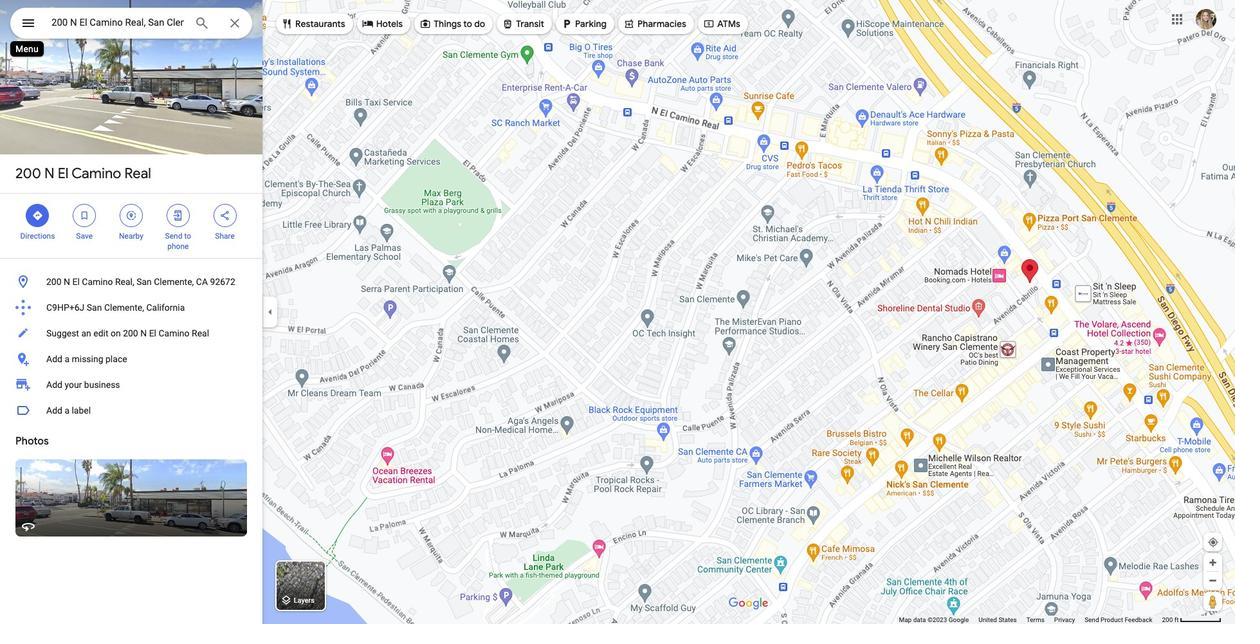 Task type: locate. For each thing, give the bounding box(es) containing it.
200 ft button
[[1163, 617, 1222, 624]]

a
[[65, 354, 70, 364], [65, 406, 70, 416]]

1 horizontal spatial real
[[192, 328, 209, 339]]

privacy
[[1055, 617, 1076, 624]]

0 vertical spatial send
[[165, 232, 182, 241]]

0 vertical spatial a
[[65, 354, 70, 364]]

camino for real,
[[82, 277, 113, 287]]

 things to do
[[420, 17, 486, 31]]

2 horizontal spatial n
[[140, 328, 147, 339]]

san
[[137, 277, 152, 287], [87, 303, 102, 313]]

add left your
[[46, 380, 62, 390]]

real down ca
[[192, 328, 209, 339]]

add for add your business
[[46, 380, 62, 390]]

footer
[[900, 616, 1163, 624]]

1 horizontal spatial send
[[1085, 617, 1100, 624]]

0 vertical spatial camino
[[72, 165, 121, 183]]

suggest an edit on 200 n el camino real button
[[0, 321, 263, 346]]

real
[[125, 165, 151, 183], [192, 328, 209, 339]]

1 horizontal spatial n
[[64, 277, 70, 287]]

camino up 
[[72, 165, 121, 183]]

a for missing
[[65, 354, 70, 364]]

parking
[[576, 18, 607, 30]]

nearby
[[119, 232, 143, 241]]

add inside 'link'
[[46, 380, 62, 390]]

1 vertical spatial el
[[72, 277, 80, 287]]

add a label button
[[0, 398, 263, 424]]


[[281, 17, 293, 31]]

©2023
[[928, 617, 948, 624]]

a left missing
[[65, 354, 70, 364]]

n up directions
[[44, 165, 54, 183]]

hotels
[[376, 18, 403, 30]]

2 horizontal spatial el
[[149, 328, 156, 339]]

1 vertical spatial real
[[192, 328, 209, 339]]

send product feedback
[[1085, 617, 1153, 624]]

transit
[[516, 18, 545, 30]]

0 horizontal spatial send
[[165, 232, 182, 241]]

0 vertical spatial clemente,
[[154, 277, 194, 287]]

2 a from the top
[[65, 406, 70, 416]]

n for 200 n el camino real
[[44, 165, 54, 183]]

200
[[15, 165, 41, 183], [46, 277, 62, 287], [123, 328, 138, 339], [1163, 617, 1174, 624]]

1 vertical spatial clemente,
[[104, 303, 144, 313]]

3 add from the top
[[46, 406, 62, 416]]

1 horizontal spatial clemente,
[[154, 277, 194, 287]]

united
[[979, 617, 998, 624]]

200 ft
[[1163, 617, 1180, 624]]

n up the c9hp+6j
[[64, 277, 70, 287]]

1 vertical spatial to
[[184, 232, 191, 241]]

send up 'phone'
[[165, 232, 182, 241]]

0 horizontal spatial to
[[184, 232, 191, 241]]

san up edit
[[87, 303, 102, 313]]

pharmacies
[[638, 18, 687, 30]]

add left label
[[46, 406, 62, 416]]

camino for real
[[72, 165, 121, 183]]

n
[[44, 165, 54, 183], [64, 277, 70, 287], [140, 328, 147, 339]]

n for 200 n el camino real, san clemente, ca 92672
[[64, 277, 70, 287]]

california
[[146, 303, 185, 313]]

 atms
[[704, 17, 741, 31]]

1 vertical spatial a
[[65, 406, 70, 416]]

clemente, down the real,
[[104, 303, 144, 313]]

1 vertical spatial n
[[64, 277, 70, 287]]

2 vertical spatial camino
[[159, 328, 190, 339]]

send inside 'send to phone'
[[165, 232, 182, 241]]

1 vertical spatial add
[[46, 380, 62, 390]]

200 for 200 n el camino real
[[15, 165, 41, 183]]

None field
[[51, 15, 184, 30]]

san inside button
[[137, 277, 152, 287]]

footer inside google maps element
[[900, 616, 1163, 624]]

1 horizontal spatial san
[[137, 277, 152, 287]]

el for 200 n el camino real, san clemente, ca 92672
[[72, 277, 80, 287]]

on
[[111, 328, 121, 339]]

2 vertical spatial add
[[46, 406, 62, 416]]

1 vertical spatial camino
[[82, 277, 113, 287]]

2 vertical spatial n
[[140, 328, 147, 339]]

 restaurants
[[281, 17, 345, 31]]

camino left the real,
[[82, 277, 113, 287]]

a inside add a missing place button
[[65, 354, 70, 364]]

footer containing map data ©2023 google
[[900, 616, 1163, 624]]

united states button
[[979, 616, 1018, 624]]

1 vertical spatial send
[[1085, 617, 1100, 624]]

200 up 
[[15, 165, 41, 183]]

c9hp+6j san clemente, california button
[[0, 295, 263, 321]]

1 a from the top
[[65, 354, 70, 364]]

show street view coverage image
[[1204, 592, 1223, 612]]

things
[[434, 18, 462, 30]]

clemente, up california
[[154, 277, 194, 287]]

0 vertical spatial to
[[464, 18, 472, 30]]


[[420, 17, 431, 31]]

send inside button
[[1085, 617, 1100, 624]]

2 add from the top
[[46, 380, 62, 390]]


[[79, 209, 90, 223]]

do
[[475, 18, 486, 30]]

camino
[[72, 165, 121, 183], [82, 277, 113, 287], [159, 328, 190, 339]]

real up ''
[[125, 165, 151, 183]]

1 horizontal spatial el
[[72, 277, 80, 287]]

ft
[[1175, 617, 1180, 624]]

0 horizontal spatial san
[[87, 303, 102, 313]]

0 vertical spatial add
[[46, 354, 62, 364]]

camino down california
[[159, 328, 190, 339]]

0 horizontal spatial real
[[125, 165, 151, 183]]

0 vertical spatial n
[[44, 165, 54, 183]]

send left product
[[1085, 617, 1100, 624]]


[[624, 17, 635, 31]]

data
[[914, 617, 927, 624]]

0 vertical spatial el
[[58, 165, 69, 183]]

send
[[165, 232, 182, 241], [1085, 617, 1100, 624]]

0 vertical spatial real
[[125, 165, 151, 183]]

add a label
[[46, 406, 91, 416]]

layers
[[294, 597, 315, 605]]


[[126, 209, 137, 223]]

0 vertical spatial san
[[137, 277, 152, 287]]

200 up the c9hp+6j
[[46, 277, 62, 287]]

el
[[58, 165, 69, 183], [72, 277, 80, 287], [149, 328, 156, 339]]

add a missing place
[[46, 354, 127, 364]]

to left do
[[464, 18, 472, 30]]

2 vertical spatial el
[[149, 328, 156, 339]]


[[32, 209, 43, 223]]

label
[[72, 406, 91, 416]]

add down suggest
[[46, 354, 62, 364]]

share
[[215, 232, 235, 241]]

states
[[999, 617, 1018, 624]]

edit
[[93, 328, 108, 339]]

zoom out image
[[1209, 576, 1219, 586]]

add
[[46, 354, 62, 364], [46, 380, 62, 390], [46, 406, 62, 416]]

200 left ft
[[1163, 617, 1174, 624]]

 transit
[[502, 17, 545, 31]]

1 horizontal spatial to
[[464, 18, 472, 30]]

a inside add a label button
[[65, 406, 70, 416]]


[[704, 17, 715, 31]]

san right the real,
[[137, 277, 152, 287]]

1 vertical spatial san
[[87, 303, 102, 313]]

add for add a missing place
[[46, 354, 62, 364]]

200 right the on
[[123, 328, 138, 339]]

a left label
[[65, 406, 70, 416]]

send for send product feedback
[[1085, 617, 1100, 624]]

0 horizontal spatial n
[[44, 165, 54, 183]]

n right the on
[[140, 328, 147, 339]]

0 horizontal spatial el
[[58, 165, 69, 183]]

1 add from the top
[[46, 354, 62, 364]]

to
[[464, 18, 472, 30], [184, 232, 191, 241]]


[[172, 209, 184, 223]]

92672
[[210, 277, 235, 287]]

actions for 200 n el camino real region
[[0, 194, 263, 258]]

clemente,
[[154, 277, 194, 287], [104, 303, 144, 313]]

to up 'phone'
[[184, 232, 191, 241]]

map
[[900, 617, 912, 624]]

0 horizontal spatial clemente,
[[104, 303, 144, 313]]



Task type: describe. For each thing, give the bounding box(es) containing it.
restaurants
[[295, 18, 345, 30]]

clemente, inside 'button'
[[104, 303, 144, 313]]

c9hp+6j san clemente, california
[[46, 303, 185, 313]]

add a missing place button
[[0, 346, 263, 372]]

add your business
[[46, 380, 120, 390]]

feedback
[[1125, 617, 1153, 624]]

 parking
[[561, 17, 607, 31]]

google
[[949, 617, 970, 624]]

real inside suggest an edit on 200 n el camino real button
[[192, 328, 209, 339]]

atms
[[718, 18, 741, 30]]

200 for 200 ft
[[1163, 617, 1174, 624]]

collapse side panel image
[[263, 305, 277, 319]]

show your location image
[[1208, 537, 1220, 548]]

your
[[65, 380, 82, 390]]


[[362, 17, 374, 31]]

200 for 200 n el camino real, san clemente, ca 92672
[[46, 277, 62, 287]]

to inside 'send to phone'
[[184, 232, 191, 241]]

c9hp+6j
[[46, 303, 85, 313]]

product
[[1101, 617, 1124, 624]]

united states
[[979, 617, 1018, 624]]

200 n el camino real main content
[[0, 0, 263, 624]]

google maps element
[[0, 0, 1236, 624]]

privacy button
[[1055, 616, 1076, 624]]

directions
[[20, 232, 55, 241]]

place
[[106, 354, 127, 364]]

zoom in image
[[1209, 558, 1219, 568]]


[[21, 14, 36, 32]]

 hotels
[[362, 17, 403, 31]]

a for label
[[65, 406, 70, 416]]

business
[[84, 380, 120, 390]]

add your business link
[[0, 372, 263, 398]]

 pharmacies
[[624, 17, 687, 31]]

200 N El Camino Real, San Clemente, CA 92672 field
[[10, 8, 252, 39]]

none field inside 200 n el camino real, san clemente, ca 92672 field
[[51, 15, 184, 30]]

real,
[[115, 277, 134, 287]]

el for 200 n el camino real
[[58, 165, 69, 183]]


[[219, 209, 231, 223]]

google account: michelle dermenjian  
(michelle.dermenjian@adept.ai) image
[[1197, 9, 1217, 29]]

phone
[[167, 242, 189, 251]]

missing
[[72, 354, 103, 364]]

200 n el camino real, san clemente, ca 92672 button
[[0, 269, 263, 295]]

terms
[[1027, 617, 1045, 624]]

suggest
[[46, 328, 79, 339]]

save
[[76, 232, 93, 241]]

200 n el camino real
[[15, 165, 151, 183]]

send to phone
[[165, 232, 191, 251]]

200 n el camino real, san clemente, ca 92672
[[46, 277, 235, 287]]

 search field
[[10, 8, 252, 41]]

send for send to phone
[[165, 232, 182, 241]]

an
[[81, 328, 91, 339]]

map data ©2023 google
[[900, 617, 970, 624]]


[[502, 17, 514, 31]]

 button
[[10, 8, 46, 41]]

suggest an edit on 200 n el camino real
[[46, 328, 209, 339]]

send product feedback button
[[1085, 616, 1153, 624]]

to inside  things to do
[[464, 18, 472, 30]]

ca
[[196, 277, 208, 287]]

add for add a label
[[46, 406, 62, 416]]

clemente, inside button
[[154, 277, 194, 287]]

san inside 'button'
[[87, 303, 102, 313]]

terms button
[[1027, 616, 1045, 624]]


[[561, 17, 573, 31]]

photos
[[15, 435, 49, 448]]



Task type: vqa. For each thing, say whether or not it's contained in the screenshot.


